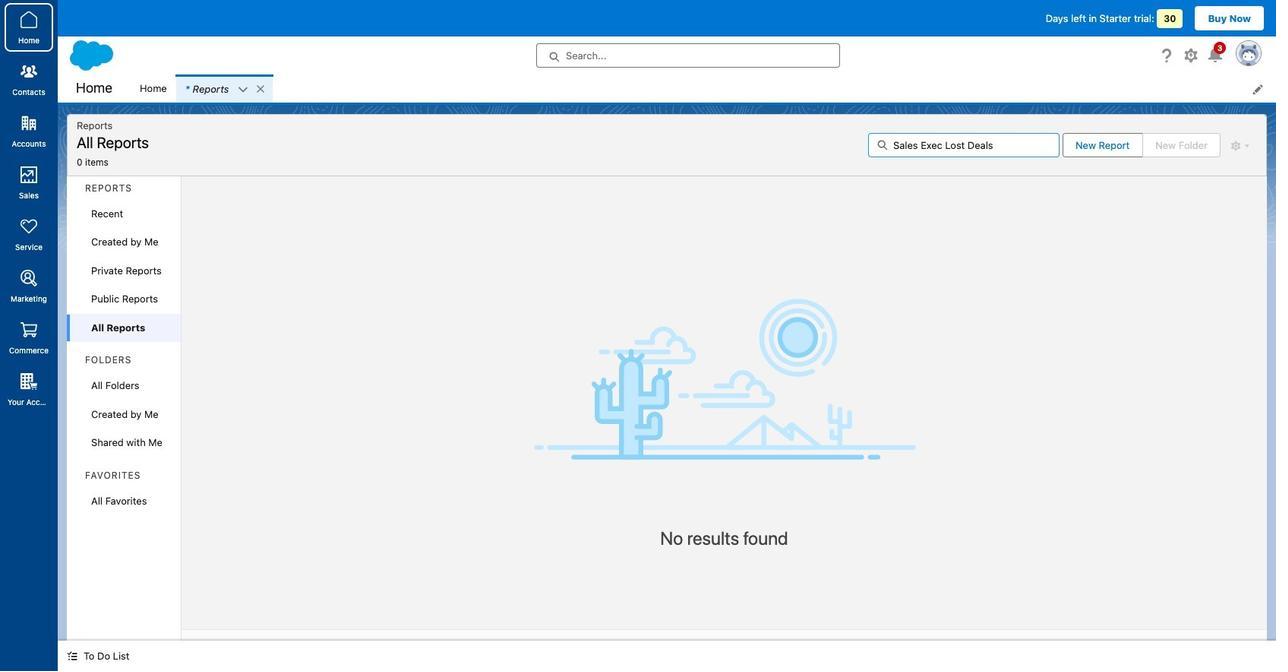 Task type: locate. For each thing, give the bounding box(es) containing it.
list
[[131, 74, 1277, 103]]

text default image
[[256, 83, 266, 94], [67, 651, 78, 661]]

0 horizontal spatial text default image
[[67, 651, 78, 661]]

list item
[[176, 74, 273, 103]]

1 horizontal spatial text default image
[[256, 83, 266, 94]]

0 vertical spatial text default image
[[256, 83, 266, 94]]



Task type: vqa. For each thing, say whether or not it's contained in the screenshot.
the right text default icon
yes



Task type: describe. For each thing, give the bounding box(es) containing it.
1 vertical spatial text default image
[[67, 651, 78, 661]]

Search all reports... text field
[[869, 133, 1060, 157]]

text default image
[[238, 84, 249, 95]]



